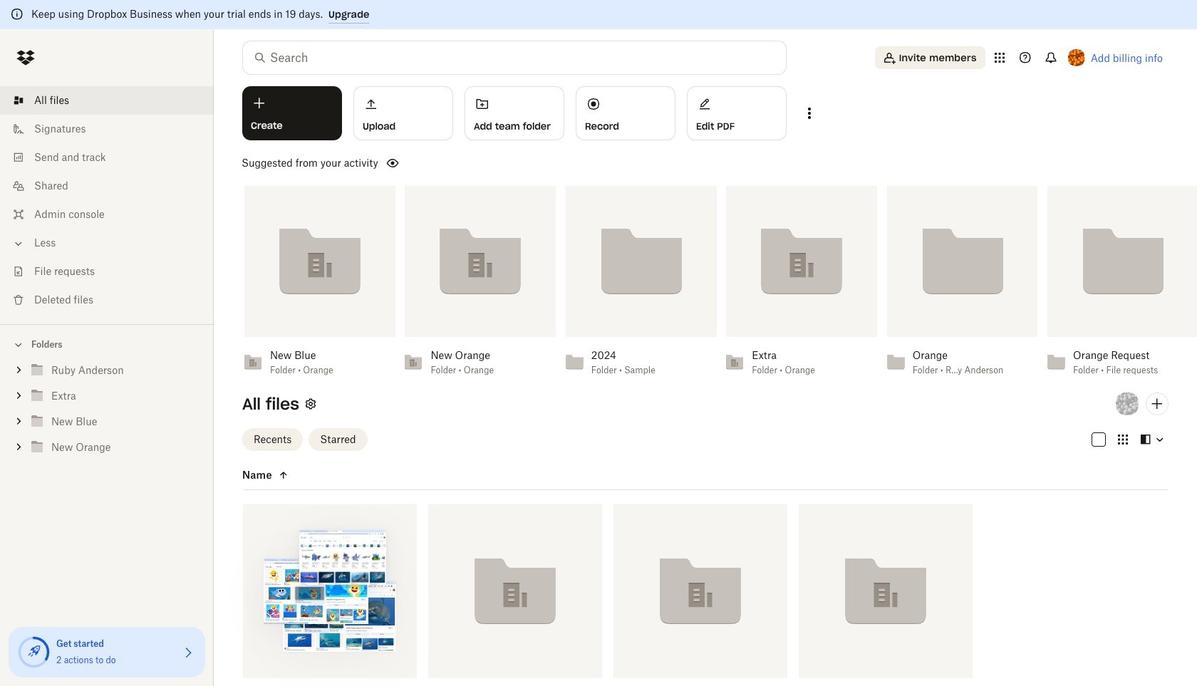 Task type: locate. For each thing, give the bounding box(es) containing it.
group
[[0, 355, 214, 471]]

list item
[[0, 86, 214, 115]]

ruby anderson image
[[1117, 393, 1139, 416]]

less image
[[11, 237, 26, 251]]

team shared folder, new blue row
[[608, 505, 788, 687]]

list
[[0, 78, 214, 324]]

add team members image
[[1149, 396, 1167, 413]]

folder settings image
[[302, 396, 319, 413]]

team shared folder, extra row
[[423, 505, 603, 687]]

team member folder, ruby anderson row
[[237, 505, 417, 687]]

alert
[[0, 0, 1198, 29]]



Task type: describe. For each thing, give the bounding box(es) containing it.
account menu image
[[1069, 49, 1086, 66]]

dropbox image
[[11, 43, 40, 72]]

Search in folder "Dropbox" text field
[[270, 49, 757, 66]]

team shared folder, new orange row
[[799, 505, 973, 687]]



Task type: vqa. For each thing, say whether or not it's contained in the screenshot.
Team shared folder, Extra row
yes



